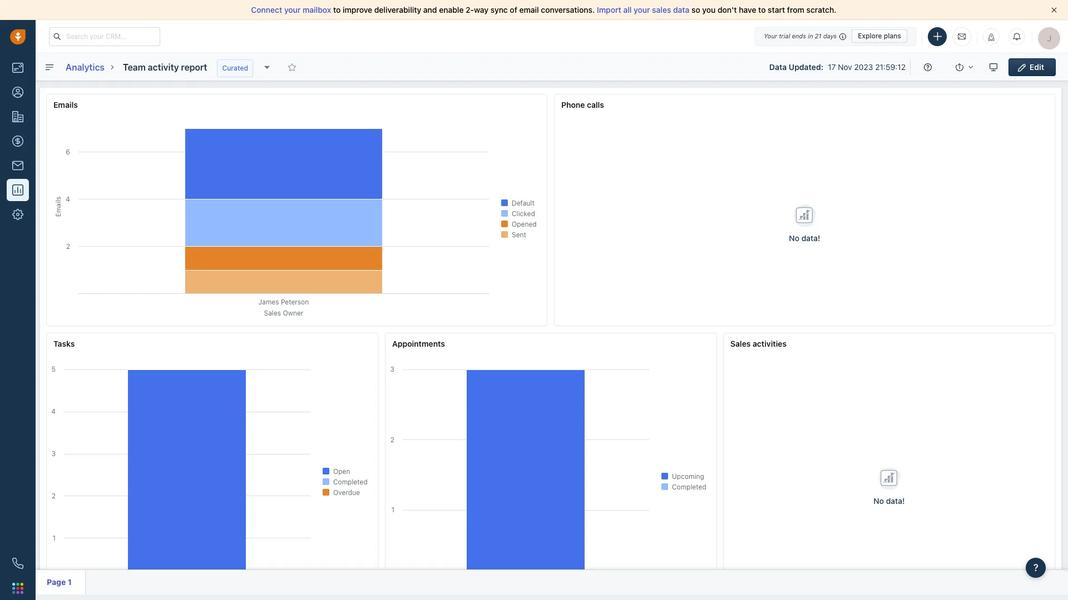 Task type: describe. For each thing, give the bounding box(es) containing it.
email
[[519, 5, 539, 14]]

import all your sales data link
[[597, 5, 691, 14]]

connect your mailbox link
[[251, 5, 333, 14]]

phone image
[[12, 558, 23, 570]]

connect
[[251, 5, 282, 14]]

trial
[[779, 32, 790, 39]]

of
[[510, 5, 517, 14]]

data
[[673, 5, 689, 14]]

start
[[768, 5, 785, 14]]

1 your from the left
[[284, 5, 301, 14]]

phone element
[[7, 553, 29, 575]]

days
[[823, 32, 837, 39]]

sales
[[652, 5, 671, 14]]

sync
[[491, 5, 508, 14]]

conversations.
[[541, 5, 595, 14]]

in
[[808, 32, 813, 39]]

improve
[[343, 5, 372, 14]]

close image
[[1051, 7, 1057, 13]]

explore plans
[[858, 32, 901, 40]]

mailbox
[[303, 5, 331, 14]]

so
[[691, 5, 700, 14]]

don't
[[718, 5, 737, 14]]

explore plans link
[[852, 29, 907, 43]]

plans
[[884, 32, 901, 40]]



Task type: vqa. For each thing, say whether or not it's contained in the screenshot.
Mobile form text icon
no



Task type: locate. For each thing, give the bounding box(es) containing it.
import
[[597, 5, 621, 14]]

connect your mailbox to improve deliverability and enable 2-way sync of email conversations. import all your sales data so you don't have to start from scratch.
[[251, 5, 836, 14]]

to right mailbox
[[333, 5, 341, 14]]

from
[[787, 5, 804, 14]]

scratch.
[[806, 5, 836, 14]]

and
[[423, 5, 437, 14]]

2-
[[466, 5, 474, 14]]

send email image
[[958, 32, 966, 41]]

21
[[815, 32, 821, 39]]

your
[[764, 32, 777, 39]]

explore
[[858, 32, 882, 40]]

your left mailbox
[[284, 5, 301, 14]]

your trial ends in 21 days
[[764, 32, 837, 39]]

0 horizontal spatial to
[[333, 5, 341, 14]]

you
[[702, 5, 716, 14]]

1 to from the left
[[333, 5, 341, 14]]

your right "all"
[[634, 5, 650, 14]]

deliverability
[[374, 5, 421, 14]]

0 horizontal spatial your
[[284, 5, 301, 14]]

what's new image
[[987, 33, 995, 41]]

way
[[474, 5, 488, 14]]

2 your from the left
[[634, 5, 650, 14]]

to
[[333, 5, 341, 14], [758, 5, 766, 14]]

all
[[623, 5, 632, 14]]

enable
[[439, 5, 464, 14]]

freshworks switcher image
[[12, 583, 23, 595]]

1 horizontal spatial your
[[634, 5, 650, 14]]

to left start
[[758, 5, 766, 14]]

Search your CRM... text field
[[49, 27, 160, 46]]

your
[[284, 5, 301, 14], [634, 5, 650, 14]]

1 horizontal spatial to
[[758, 5, 766, 14]]

ends
[[792, 32, 806, 39]]

have
[[739, 5, 756, 14]]

2 to from the left
[[758, 5, 766, 14]]



